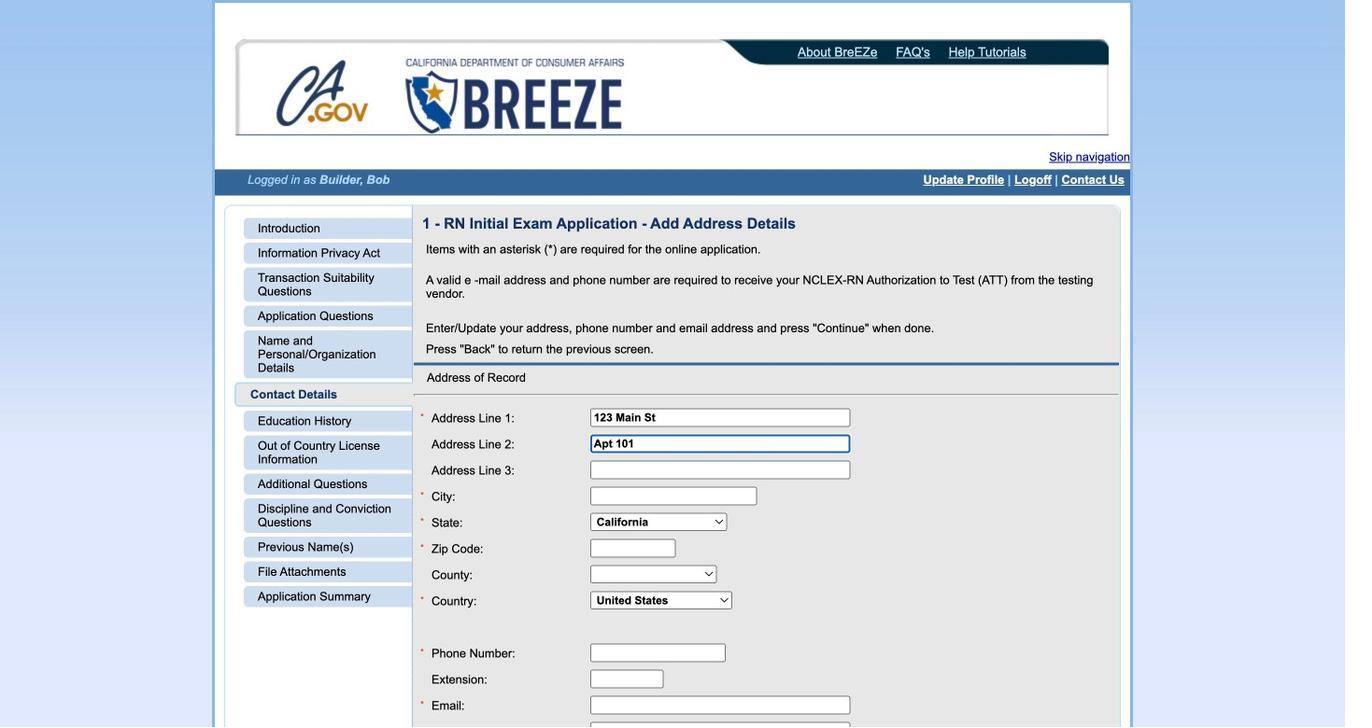 Task type: describe. For each thing, give the bounding box(es) containing it.
state of california breeze image
[[402, 59, 628, 134]]



Task type: locate. For each thing, give the bounding box(es) containing it.
None text field
[[590, 409, 851, 427], [590, 487, 757, 506], [590, 696, 851, 715], [590, 723, 851, 728], [590, 409, 851, 427], [590, 487, 757, 506], [590, 696, 851, 715], [590, 723, 851, 728]]

ca.gov image
[[276, 59, 371, 132]]

None text field
[[590, 435, 851, 453], [590, 461, 851, 480], [590, 539, 676, 558], [590, 644, 726, 663], [590, 670, 664, 689], [590, 435, 851, 453], [590, 461, 851, 480], [590, 539, 676, 558], [590, 644, 726, 663], [590, 670, 664, 689]]



